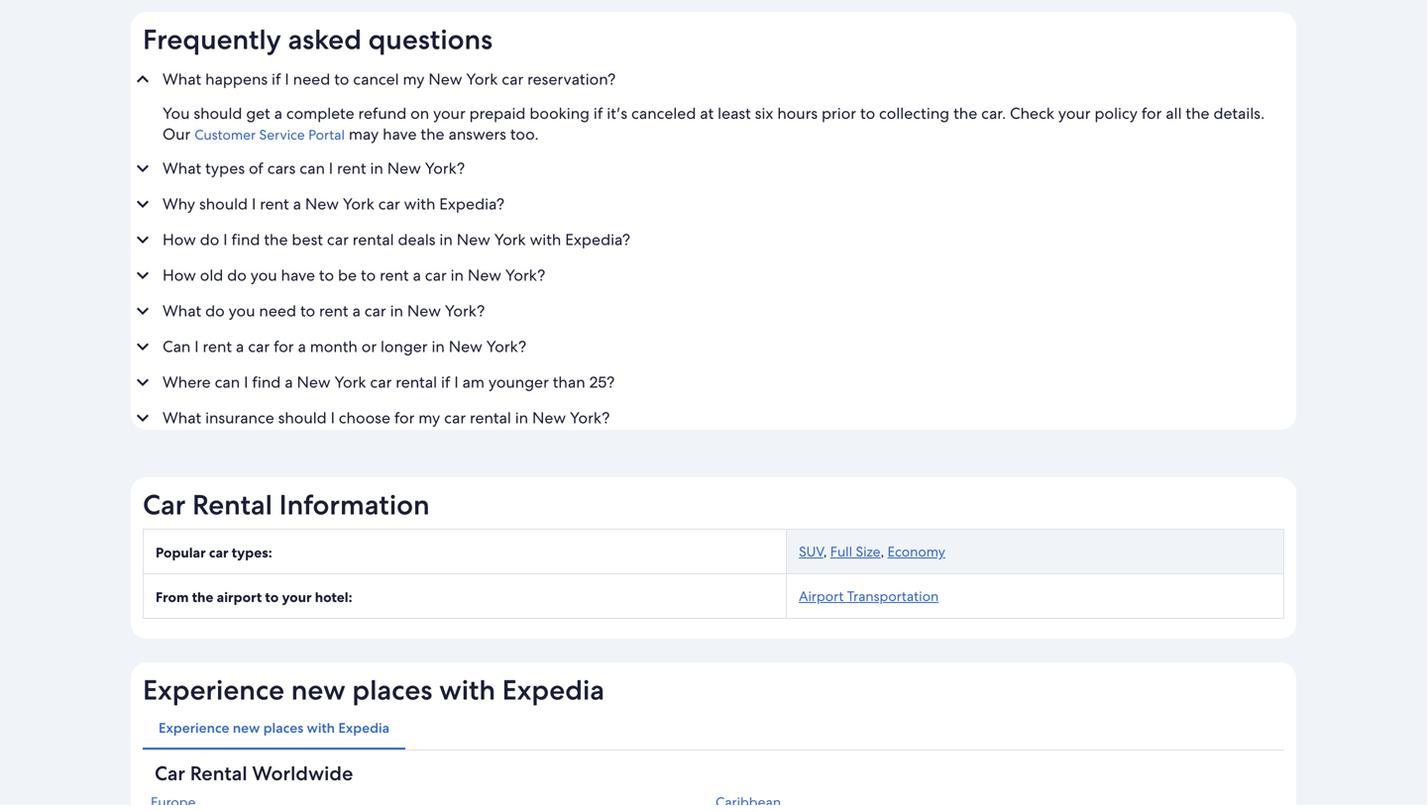 Task type: locate. For each thing, give the bounding box(es) containing it.
2 horizontal spatial if
[[594, 103, 603, 124]]

1 what from the top
[[163, 69, 201, 90]]

have down best
[[281, 265, 315, 286]]

2 vertical spatial should
[[278, 408, 327, 429]]

0 vertical spatial experience new places with expedia
[[143, 673, 605, 709]]

why
[[163, 194, 195, 215]]

1 vertical spatial my
[[419, 408, 440, 429]]

can
[[300, 158, 325, 179], [215, 372, 240, 393]]

if right happens
[[272, 69, 281, 90]]

1 vertical spatial should
[[199, 194, 248, 215]]

rental down experience new places with expedia link
[[190, 762, 247, 787]]

airport
[[799, 588, 844, 606]]

what happens if i need to cancel my new york car reservation?
[[163, 69, 616, 90]]

i
[[285, 69, 289, 90], [329, 158, 333, 179], [252, 194, 256, 215], [223, 230, 228, 251], [195, 337, 199, 358], [244, 372, 248, 393], [454, 372, 459, 393], [331, 408, 335, 429]]

find for the
[[231, 230, 260, 251]]

with
[[404, 194, 436, 215], [530, 230, 561, 251], [439, 673, 496, 709], [307, 720, 335, 738]]

0 vertical spatial if
[[272, 69, 281, 90]]

rental up the how old do you have to be to rent a car in new york?
[[353, 230, 394, 251]]

car up or in the left of the page
[[365, 301, 386, 322]]

0 horizontal spatial rental
[[353, 230, 394, 251]]

2 what from the top
[[163, 158, 201, 179]]

for
[[1142, 103, 1162, 124], [274, 337, 294, 358], [394, 408, 415, 429]]

rent
[[337, 158, 366, 179], [260, 194, 289, 215], [380, 265, 409, 286], [319, 301, 348, 322], [203, 337, 232, 358]]

check
[[1010, 103, 1055, 124]]

0 vertical spatial find
[[231, 230, 260, 251]]

rental up popular car types:
[[192, 487, 273, 524]]

suv link
[[799, 544, 824, 561]]

have right may
[[383, 124, 417, 145]]

for for what insurance should i choose for my car rental in new york?
[[394, 408, 415, 429]]

for left all
[[1142, 103, 1162, 124]]

0 vertical spatial you
[[251, 265, 277, 286]]

1 horizontal spatial ,
[[881, 544, 884, 561]]

how do i find the best car rental deals in new york with expedia?
[[163, 230, 631, 251]]

should down types
[[199, 194, 248, 215]]

car
[[502, 69, 524, 90], [378, 194, 400, 215], [327, 230, 349, 251], [425, 265, 447, 286], [365, 301, 386, 322], [248, 337, 270, 358], [370, 372, 392, 393], [444, 408, 466, 429], [209, 544, 229, 562]]

a
[[274, 103, 283, 124], [293, 194, 301, 215], [413, 265, 421, 286], [352, 301, 361, 322], [236, 337, 244, 358], [298, 337, 306, 358], [285, 372, 293, 393]]

experience new places with expedia
[[143, 673, 605, 709], [159, 720, 390, 738]]

need up complete
[[293, 69, 330, 90]]

have for may
[[383, 124, 417, 145]]

new up worldwide at left bottom
[[291, 673, 346, 709]]

prior
[[822, 103, 857, 124]]

car for car rental worldwide
[[155, 762, 185, 787]]

my up on
[[403, 69, 425, 90]]

1 vertical spatial experience
[[159, 720, 230, 738]]

suv , full size , economy
[[799, 544, 946, 561]]

a right get
[[274, 103, 283, 124]]

1 vertical spatial places
[[263, 720, 304, 738]]

your left 'policy'
[[1059, 103, 1091, 124]]

am
[[463, 372, 485, 393]]

1 horizontal spatial rental
[[396, 372, 437, 393]]

you
[[163, 103, 190, 124]]

types:
[[232, 544, 272, 562]]

do right old
[[227, 265, 247, 286]]

refund
[[358, 103, 407, 124]]

1 vertical spatial find
[[252, 372, 281, 393]]

1 vertical spatial experience new places with expedia
[[159, 720, 390, 738]]

0 vertical spatial should
[[194, 103, 242, 124]]

suv
[[799, 544, 824, 561]]

should for i
[[199, 194, 248, 215]]

rental down am
[[470, 408, 511, 429]]

rental for york
[[396, 372, 437, 393]]

1 vertical spatial for
[[274, 337, 294, 358]]

popular car types:
[[156, 544, 272, 562]]

0 vertical spatial how
[[163, 230, 196, 251]]

rental for my
[[470, 408, 511, 429]]

2 horizontal spatial rental
[[470, 408, 511, 429]]

in right longer at the top left of the page
[[432, 337, 445, 358]]

new
[[291, 673, 346, 709], [233, 720, 260, 738]]

a right can
[[236, 337, 244, 358]]

0 horizontal spatial if
[[272, 69, 281, 90]]

need
[[293, 69, 330, 90], [259, 301, 296, 322]]

rental for information
[[192, 487, 273, 524]]

in up longer at the top left of the page
[[390, 301, 403, 322]]

1 vertical spatial can
[[215, 372, 240, 393]]

airport transportation link
[[799, 588, 939, 606]]

0 vertical spatial car
[[143, 487, 186, 524]]

2 vertical spatial for
[[394, 408, 415, 429]]

1 vertical spatial how
[[163, 265, 196, 286]]

a down deals
[[413, 265, 421, 286]]

what up the you
[[163, 69, 201, 90]]

car
[[143, 487, 186, 524], [155, 762, 185, 787]]

have for you
[[281, 265, 315, 286]]

my
[[403, 69, 425, 90], [419, 408, 440, 429]]

do up old
[[200, 230, 219, 251]]

should
[[194, 103, 242, 124], [199, 194, 248, 215], [278, 408, 327, 429]]

york right deals
[[494, 230, 526, 251]]

to right prior
[[860, 103, 876, 124]]

1 horizontal spatial have
[[383, 124, 417, 145]]

can up insurance at bottom
[[215, 372, 240, 393]]

0 vertical spatial for
[[1142, 103, 1162, 124]]

if inside you should get a complete refund on your prepaid booking if it's canceled at least six hours prior to collecting the car. check your policy for all the details. our
[[594, 103, 603, 124]]

1 horizontal spatial for
[[394, 408, 415, 429]]

happens
[[205, 69, 268, 90]]

1 vertical spatial rental
[[190, 762, 247, 787]]

find left best
[[231, 230, 260, 251]]

get
[[246, 103, 270, 124]]

where can i find a new york car rental if i am younger than 25?
[[163, 372, 615, 393]]

1 vertical spatial rental
[[396, 372, 437, 393]]

portal
[[308, 126, 345, 144]]

rental
[[353, 230, 394, 251], [396, 372, 437, 393], [470, 408, 511, 429]]

should up customer
[[194, 103, 242, 124]]

what down where
[[163, 408, 201, 429]]

0 vertical spatial rental
[[192, 487, 273, 524]]

new down month
[[297, 372, 331, 393]]

a down can i rent a car for a month or longer in new york?
[[285, 372, 293, 393]]

york up the how do i find the best car rental deals in new york with expedia? on the top of the page
[[343, 194, 375, 215]]

if left am
[[441, 372, 450, 393]]

0 horizontal spatial can
[[215, 372, 240, 393]]

2 horizontal spatial for
[[1142, 103, 1162, 124]]

six
[[755, 103, 774, 124]]

1 vertical spatial car
[[155, 762, 185, 787]]

your left the hotel:
[[282, 589, 312, 607]]

should inside you should get a complete refund on your prepaid booking if it's canceled at least six hours prior to collecting the car. check your policy for all the details. our
[[194, 103, 242, 124]]

the left answers
[[421, 124, 445, 145]]

find up insurance at bottom
[[252, 372, 281, 393]]

new up car rental worldwide
[[233, 720, 260, 738]]

types
[[205, 158, 245, 179]]

i right can
[[195, 337, 199, 358]]

1 vertical spatial have
[[281, 265, 315, 286]]

1 vertical spatial expedia?
[[565, 230, 631, 251]]

find for a
[[252, 372, 281, 393]]

0 horizontal spatial for
[[274, 337, 294, 358]]

rent down the how do i find the best car rental deals in new york with expedia? on the top of the page
[[380, 265, 409, 286]]

have
[[383, 124, 417, 145], [281, 265, 315, 286]]

0 vertical spatial expedia
[[502, 673, 605, 709]]

you should get a complete refund on your prepaid booking if it's canceled at least six hours prior to collecting the car. check your policy for all the details. our
[[163, 103, 1265, 145]]

a inside you should get a complete refund on your prepaid booking if it's canceled at least six hours prior to collecting the car. check your policy for all the details. our
[[274, 103, 283, 124]]

2 vertical spatial do
[[205, 301, 225, 322]]

1 vertical spatial do
[[227, 265, 247, 286]]

1 vertical spatial new
[[233, 720, 260, 738]]

the left car.
[[954, 103, 978, 124]]

need up can i rent a car for a month or longer in new york?
[[259, 301, 296, 322]]

1 horizontal spatial if
[[441, 372, 450, 393]]

customer service portal link
[[195, 126, 345, 144]]

places
[[352, 673, 433, 709], [263, 720, 304, 738]]

car down am
[[444, 408, 466, 429]]

4 what from the top
[[163, 408, 201, 429]]

do
[[200, 230, 219, 251], [227, 265, 247, 286], [205, 301, 225, 322]]

rental down longer at the top left of the page
[[396, 372, 437, 393]]

i up old
[[223, 230, 228, 251]]

0 vertical spatial new
[[291, 673, 346, 709]]

how
[[163, 230, 196, 251], [163, 265, 196, 286]]

expedia
[[502, 673, 605, 709], [338, 720, 390, 738]]

what
[[163, 69, 201, 90], [163, 158, 201, 179], [163, 301, 201, 322], [163, 408, 201, 429]]

rent right can
[[203, 337, 232, 358]]

new right deals
[[457, 230, 491, 251]]

what for what happens if i need to cancel my new york car reservation?
[[163, 69, 201, 90]]

1 horizontal spatial places
[[352, 673, 433, 709]]

the
[[954, 103, 978, 124], [1186, 103, 1210, 124], [421, 124, 445, 145], [264, 230, 288, 251], [192, 589, 214, 607]]

for down "where can i find a new york car rental if i am younger than 25?"
[[394, 408, 415, 429]]

if left it's
[[594, 103, 603, 124]]

in
[[370, 158, 383, 179], [440, 230, 453, 251], [451, 265, 464, 286], [390, 301, 403, 322], [432, 337, 445, 358], [515, 408, 529, 429]]

2 vertical spatial rental
[[470, 408, 511, 429]]

can right cars
[[300, 158, 325, 179]]

insurance
[[205, 408, 274, 429]]

may
[[349, 124, 379, 145]]

your right on
[[433, 103, 466, 124]]

in down customer service portal may have the answers too.
[[370, 158, 383, 179]]

information
[[279, 487, 430, 524]]

0 horizontal spatial have
[[281, 265, 315, 286]]

car up insurance at bottom
[[248, 337, 270, 358]]

what do you need to rent a car in new york?
[[163, 301, 485, 322]]

0 vertical spatial expedia?
[[439, 194, 505, 215]]

popular
[[156, 544, 206, 562]]

airport
[[217, 589, 262, 607]]

what for what do you need to rent a car in new york?
[[163, 301, 201, 322]]

answers
[[449, 124, 506, 145]]

car up what insurance should i choose for my car rental in new york?
[[370, 372, 392, 393]]

to up month
[[300, 301, 315, 322]]

than
[[553, 372, 586, 393]]

details.
[[1214, 103, 1265, 124]]

you
[[251, 265, 277, 286], [229, 301, 255, 322]]

do for i
[[200, 230, 219, 251]]

0 vertical spatial my
[[403, 69, 425, 90]]

2 horizontal spatial your
[[1059, 103, 1091, 124]]

1 vertical spatial expedia
[[338, 720, 390, 738]]

what for what insurance should i choose for my car rental in new york?
[[163, 408, 201, 429]]

0 vertical spatial do
[[200, 230, 219, 251]]

0 horizontal spatial new
[[233, 720, 260, 738]]

0 horizontal spatial ,
[[824, 544, 827, 561]]

what up can
[[163, 301, 201, 322]]

0 vertical spatial have
[[383, 124, 417, 145]]

hours
[[778, 103, 818, 124]]

1 horizontal spatial can
[[300, 158, 325, 179]]

1 horizontal spatial your
[[433, 103, 466, 124]]

the right all
[[1186, 103, 1210, 124]]

,
[[824, 544, 827, 561], [881, 544, 884, 561]]

0 horizontal spatial your
[[282, 589, 312, 607]]

1 vertical spatial if
[[594, 103, 603, 124]]

new
[[429, 69, 462, 90], [387, 158, 421, 179], [305, 194, 339, 215], [457, 230, 491, 251], [468, 265, 502, 286], [407, 301, 441, 322], [449, 337, 483, 358], [297, 372, 331, 393], [532, 408, 566, 429]]

0 horizontal spatial expedia
[[338, 720, 390, 738]]

should left the "choose"
[[278, 408, 327, 429]]

1 vertical spatial you
[[229, 301, 255, 322]]

, left economy
[[881, 544, 884, 561]]

how left old
[[163, 265, 196, 286]]

0 vertical spatial places
[[352, 673, 433, 709]]

do for you
[[205, 301, 225, 322]]

to left cancel
[[334, 69, 349, 90]]

younger
[[489, 372, 549, 393]]

, left full
[[824, 544, 827, 561]]

0 horizontal spatial expedia?
[[439, 194, 505, 215]]

questions
[[368, 22, 493, 58]]

a down the how old do you have to be to rent a car in new york?
[[352, 301, 361, 322]]

do down old
[[205, 301, 225, 322]]

2 how from the top
[[163, 265, 196, 286]]

my down "where can i find a new york car rental if i am younger than 25?"
[[419, 408, 440, 429]]

how down why
[[163, 230, 196, 251]]

1 how from the top
[[163, 230, 196, 251]]

3 what from the top
[[163, 301, 201, 322]]

in down the how do i find the best car rental deals in new york with expedia? on the top of the page
[[451, 265, 464, 286]]

for left month
[[274, 337, 294, 358]]

what down our
[[163, 158, 201, 179]]

i up insurance at bottom
[[244, 372, 248, 393]]



Task type: describe. For each thing, give the bounding box(es) containing it.
0 horizontal spatial places
[[263, 720, 304, 738]]

hotel:
[[315, 589, 352, 607]]

where
[[163, 372, 211, 393]]

cars
[[267, 158, 296, 179]]

car up the how do i find the best car rental deals in new york with expedia? on the top of the page
[[378, 194, 400, 215]]

2 vertical spatial if
[[441, 372, 450, 393]]

i left the "choose"
[[331, 408, 335, 429]]

customer service portal may have the answers too.
[[195, 124, 539, 145]]

on
[[411, 103, 429, 124]]

should for get
[[194, 103, 242, 124]]

1 horizontal spatial expedia?
[[565, 230, 631, 251]]

how for how do i find the best car rental deals in new york with expedia?
[[163, 230, 196, 251]]

how old do you have to be to rent a car in new york?
[[163, 265, 546, 286]]

2 , from the left
[[881, 544, 884, 561]]

of
[[249, 158, 264, 179]]

for for can i rent a car for a month or longer in new york?
[[274, 337, 294, 358]]

airport transportation
[[799, 588, 939, 606]]

0 vertical spatial need
[[293, 69, 330, 90]]

why should i rent a new york car with expedia?
[[163, 194, 505, 215]]

least
[[718, 103, 751, 124]]

worldwide
[[252, 762, 353, 787]]

car down deals
[[425, 265, 447, 286]]

from
[[156, 589, 189, 607]]

canceled
[[631, 103, 696, 124]]

experience new places with expedia link
[[143, 707, 405, 751]]

full
[[831, 544, 853, 561]]

the left best
[[264, 230, 288, 251]]

for inside you should get a complete refund on your prepaid booking if it's canceled at least six hours prior to collecting the car. check your policy for all the details. our
[[1142, 103, 1162, 124]]

customer
[[195, 126, 256, 144]]

collecting
[[879, 103, 950, 124]]

a left month
[[298, 337, 306, 358]]

asked
[[288, 22, 362, 58]]

to right airport
[[265, 589, 279, 607]]

economy link
[[888, 544, 946, 561]]

1 , from the left
[[824, 544, 827, 561]]

complete
[[286, 103, 355, 124]]

service
[[259, 126, 305, 144]]

in down younger
[[515, 408, 529, 429]]

at
[[700, 103, 714, 124]]

i left am
[[454, 372, 459, 393]]

it's
[[607, 103, 628, 124]]

car.
[[982, 103, 1006, 124]]

frequently
[[143, 22, 281, 58]]

car left types: at the left bottom of the page
[[209, 544, 229, 562]]

i down the portal
[[329, 158, 333, 179]]

from the airport to your hotel:
[[156, 589, 352, 607]]

policy
[[1095, 103, 1138, 124]]

a up best
[[293, 194, 301, 215]]

to left the be
[[319, 265, 334, 286]]

0 vertical spatial can
[[300, 158, 325, 179]]

car up "prepaid"
[[502, 69, 524, 90]]

best
[[292, 230, 323, 251]]

new down than
[[532, 408, 566, 429]]

booking
[[530, 103, 590, 124]]

choose
[[339, 408, 391, 429]]

what for what types of cars can i rent in new york?
[[163, 158, 201, 179]]

in right deals
[[440, 230, 453, 251]]

reservation?
[[528, 69, 616, 90]]

be
[[338, 265, 357, 286]]

rent up month
[[319, 301, 348, 322]]

frequently asked questions
[[143, 22, 493, 58]]

car for car rental information
[[143, 487, 186, 524]]

york down can i rent a car for a month or longer in new york?
[[335, 372, 366, 393]]

can
[[163, 337, 191, 358]]

new down customer service portal may have the answers too.
[[387, 158, 421, 179]]

the right from
[[192, 589, 214, 607]]

new up am
[[449, 337, 483, 358]]

what insurance should i choose for my car rental in new york?
[[163, 408, 610, 429]]

economy
[[888, 544, 946, 561]]

1 horizontal spatial new
[[291, 673, 346, 709]]

1 vertical spatial need
[[259, 301, 296, 322]]

1 horizontal spatial expedia
[[502, 673, 605, 709]]

size
[[856, 544, 881, 561]]

new down questions
[[429, 69, 462, 90]]

can i rent a car for a month or longer in new york?
[[163, 337, 527, 358]]

25?
[[589, 372, 615, 393]]

0 vertical spatial rental
[[353, 230, 394, 251]]

full size link
[[831, 544, 881, 561]]

longer
[[381, 337, 428, 358]]

to inside you should get a complete refund on your prepaid booking if it's canceled at least six hours prior to collecting the car. check your policy for all the details. our
[[860, 103, 876, 124]]

car right best
[[327, 230, 349, 251]]

or
[[362, 337, 377, 358]]

new down the 'what types of cars can i rent in new york?'
[[305, 194, 339, 215]]

our
[[163, 124, 191, 145]]

i down of
[[252, 194, 256, 215]]

cancel
[[353, 69, 399, 90]]

all
[[1166, 103, 1182, 124]]

what types of cars can i rent in new york?
[[163, 158, 465, 179]]

transportation
[[847, 588, 939, 606]]

i up complete
[[285, 69, 289, 90]]

rental for worldwide
[[190, 762, 247, 787]]

rent down cars
[[260, 194, 289, 215]]

york up "prepaid"
[[466, 69, 498, 90]]

0 vertical spatial experience
[[143, 673, 285, 709]]

rent down may
[[337, 158, 366, 179]]

active image
[[131, 68, 155, 91]]

deals
[[398, 230, 436, 251]]

prepaid
[[470, 103, 526, 124]]

to right the be
[[361, 265, 376, 286]]

too.
[[510, 124, 539, 145]]

new up longer at the top left of the page
[[407, 301, 441, 322]]

car rental information
[[143, 487, 430, 524]]

how for how old do you have to be to rent a car in new york?
[[163, 265, 196, 286]]

old
[[200, 265, 223, 286]]

car rental worldwide
[[155, 762, 353, 787]]

new down the how do i find the best car rental deals in new york with expedia? on the top of the page
[[468, 265, 502, 286]]

month
[[310, 337, 358, 358]]



Task type: vqa. For each thing, say whether or not it's contained in the screenshot.
the bottommost for
yes



